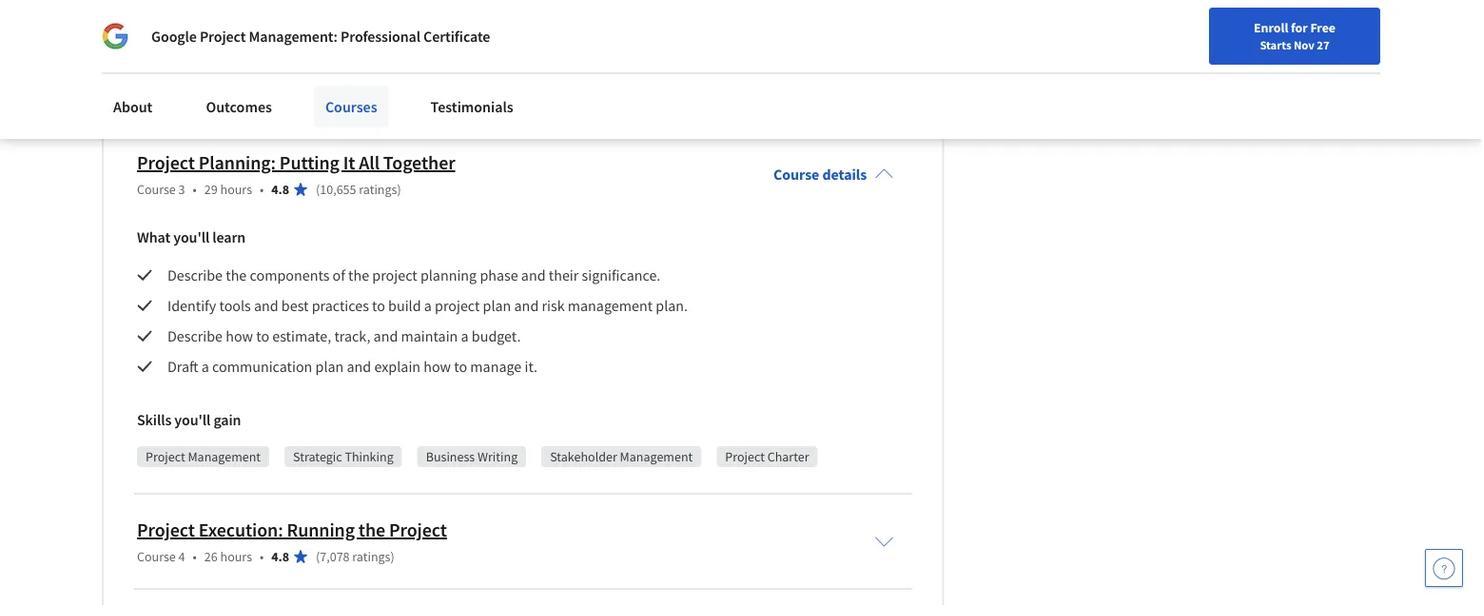 Task type: locate. For each thing, give the bounding box(es) containing it.
management for risk management
[[277, 81, 350, 98]]

to left manage
[[454, 357, 467, 376]]

4.8 down project execution: running the project link
[[271, 548, 289, 565]]

2 vertical spatial you'll
[[174, 410, 211, 429]]

how
[[226, 327, 253, 346], [424, 357, 451, 376]]

1 vertical spatial ratings
[[352, 548, 391, 565]]

and
[[521, 266, 546, 285], [254, 296, 279, 315], [514, 296, 539, 315], [374, 327, 398, 346], [347, 357, 371, 376]]

project management
[[146, 448, 261, 466]]

0 vertical spatial thinking
[[434, 81, 483, 98]]

) down together
[[397, 181, 401, 198]]

0 horizontal spatial how
[[226, 327, 253, 346]]

manage
[[470, 357, 522, 376]]

1 horizontal spatial how
[[424, 357, 451, 376]]

4.8 for planning:
[[271, 181, 289, 198]]

2 horizontal spatial to
[[454, 357, 467, 376]]

together
[[383, 151, 455, 175]]

estimate,
[[272, 327, 331, 346]]

course for project execution: running the project
[[137, 548, 176, 565]]

skills you'll gain up "project management"
[[137, 410, 241, 429]]

1 hours from the top
[[220, 181, 252, 198]]

1 vertical spatial a
[[461, 327, 469, 346]]

1 vertical spatial thinking
[[345, 448, 394, 466]]

2 skills you'll gain from the top
[[137, 410, 241, 429]]

strategic up 'running'
[[293, 448, 342, 466]]

)
[[397, 181, 401, 198], [391, 548, 395, 565]]

1 ( from the top
[[316, 181, 320, 198]]

2 vertical spatial to
[[454, 357, 467, 376]]

1 vertical spatial skills
[[137, 410, 172, 429]]

project down draft
[[146, 448, 185, 466]]

course for project planning: putting it all together
[[137, 181, 176, 198]]

1 skills you'll gain from the top
[[137, 43, 241, 62]]

ratings down all
[[359, 181, 397, 198]]

1 vertical spatial skills you'll gain
[[137, 410, 241, 429]]

2 hours from the top
[[220, 548, 252, 565]]

1 vertical spatial to
[[256, 327, 269, 346]]

0 vertical spatial )
[[397, 181, 401, 198]]

(
[[316, 181, 320, 198], [316, 548, 320, 565]]

1 horizontal spatial plan
[[483, 296, 511, 315]]

hours right the 29
[[220, 181, 252, 198]]

2 vertical spatial a
[[202, 357, 209, 376]]

4.8 for execution:
[[271, 548, 289, 565]]

1 horizontal spatial thinking
[[434, 81, 483, 98]]

4.8
[[271, 181, 289, 198], [271, 548, 289, 565]]

0 vertical spatial skills you'll gain
[[137, 43, 241, 62]]

0 vertical spatial ratings
[[359, 181, 397, 198]]

the up 'tools'
[[226, 266, 247, 285]]

7,078
[[320, 548, 350, 565]]

stakeholder
[[550, 448, 617, 466]]

•
[[193, 181, 197, 198], [260, 181, 264, 198], [193, 548, 197, 565], [260, 548, 264, 565]]

project charter
[[725, 448, 809, 466]]

1 vertical spatial hours
[[220, 548, 252, 565]]

you'll
[[174, 43, 211, 62], [173, 228, 210, 247], [174, 410, 211, 429]]

describe for describe how to estimate, track, and maintain a budget.
[[167, 327, 223, 346]]

• right 4
[[193, 548, 197, 565]]

hours for planning:
[[220, 181, 252, 198]]

( down putting
[[316, 181, 320, 198]]

) for all
[[397, 181, 401, 198]]

you'll up 'outcomes'
[[174, 43, 211, 62]]

1 vertical spatial )
[[391, 548, 395, 565]]

0 horizontal spatial )
[[391, 548, 395, 565]]

hours right 26
[[220, 548, 252, 565]]

0 vertical spatial hours
[[220, 181, 252, 198]]

execution:
[[199, 518, 283, 542]]

describe up identify
[[167, 266, 223, 285]]

project up 4
[[137, 518, 195, 542]]

management right risk
[[277, 81, 350, 98]]

outcomes link
[[194, 86, 283, 128]]

0 vertical spatial plan
[[483, 296, 511, 315]]

course left 3
[[137, 181, 176, 198]]

project
[[200, 27, 246, 46], [137, 151, 195, 175], [146, 448, 185, 466], [725, 448, 765, 466], [137, 518, 195, 542], [389, 518, 447, 542]]

course left details
[[774, 165, 820, 184]]

skills you'll gain up 'outcomes'
[[137, 43, 241, 62]]

project up 3
[[137, 151, 195, 175]]

1 skills from the top
[[137, 43, 172, 62]]

it
[[343, 151, 355, 175]]

0 horizontal spatial management
[[188, 448, 261, 466]]

1 vertical spatial how
[[424, 357, 451, 376]]

how down maintain
[[424, 357, 451, 376]]

describe
[[167, 266, 223, 285], [167, 327, 223, 346]]

how down 'tools'
[[226, 327, 253, 346]]

thinking down certificate
[[434, 81, 483, 98]]

management right the stakeholder
[[620, 448, 693, 466]]

plan down describe how to estimate, track, and maintain a budget.
[[315, 357, 344, 376]]

1 horizontal spatial management
[[277, 81, 350, 98]]

business
[[426, 448, 475, 466]]

budget.
[[472, 327, 521, 346]]

1 vertical spatial strategic thinking
[[293, 448, 394, 466]]

describe down identify
[[167, 327, 223, 346]]

project up build
[[372, 266, 417, 285]]

a right draft
[[202, 357, 209, 376]]

nov
[[1294, 37, 1315, 52]]

phase
[[480, 266, 518, 285]]

the up the ( 7,078 ratings )
[[359, 518, 385, 542]]

course
[[774, 165, 820, 184], [137, 181, 176, 198], [137, 548, 176, 565]]

0 vertical spatial a
[[424, 296, 432, 315]]

ratings for all
[[359, 181, 397, 198]]

practices
[[312, 296, 369, 315]]

1 4.8 from the top
[[271, 181, 289, 198]]

you'll left learn
[[173, 228, 210, 247]]

2 ( from the top
[[316, 548, 320, 565]]

strategic right courses
[[382, 81, 431, 98]]

components
[[250, 266, 330, 285]]

skills right google image
[[137, 43, 172, 62]]

skills you'll gain
[[137, 43, 241, 62], [137, 410, 241, 429]]

skills down draft
[[137, 410, 172, 429]]

2 gain from the top
[[214, 410, 241, 429]]

0 vertical spatial strategic thinking
[[382, 81, 483, 98]]

1 describe from the top
[[167, 266, 223, 285]]

( down 'running'
[[316, 548, 320, 565]]

0 horizontal spatial plan
[[315, 357, 344, 376]]

thinking left business at the bottom left
[[345, 448, 394, 466]]

plan up 'budget.'
[[483, 296, 511, 315]]

management
[[277, 81, 350, 98], [188, 448, 261, 466], [620, 448, 693, 466]]

project
[[372, 266, 417, 285], [435, 296, 480, 315]]

to left build
[[372, 296, 385, 315]]

None search field
[[271, 12, 690, 50]]

( 7,078 ratings )
[[316, 548, 395, 565]]

strategic thinking up 'running'
[[293, 448, 394, 466]]

plan
[[483, 296, 511, 315], [315, 357, 344, 376]]

( for running
[[316, 548, 320, 565]]

enroll for free starts nov 27
[[1254, 19, 1336, 52]]

0 vertical spatial project
[[372, 266, 417, 285]]

2 describe from the top
[[167, 327, 223, 346]]

ratings for project
[[352, 548, 391, 565]]

1 horizontal spatial a
[[424, 296, 432, 315]]

gain up "project management"
[[214, 410, 241, 429]]

you'll up "project management"
[[174, 410, 211, 429]]

to
[[372, 296, 385, 315], [256, 327, 269, 346], [454, 357, 467, 376]]

) right 7,078
[[391, 548, 395, 565]]

1 vertical spatial project
[[435, 296, 480, 315]]

ratings
[[359, 181, 397, 198], [352, 548, 391, 565]]

skills for strategic thinking
[[137, 410, 172, 429]]

course 3 • 29 hours •
[[137, 181, 264, 198]]

strategic thinking down certificate
[[382, 81, 483, 98]]

gain
[[214, 43, 241, 62], [214, 410, 241, 429]]

of
[[333, 266, 345, 285]]

1 horizontal spatial )
[[397, 181, 401, 198]]

a
[[424, 296, 432, 315], [461, 327, 469, 346], [202, 357, 209, 376]]

1 vertical spatial gain
[[214, 410, 241, 429]]

0 vertical spatial (
[[316, 181, 320, 198]]

a right build
[[424, 296, 432, 315]]

hours
[[220, 181, 252, 198], [220, 548, 252, 565]]

all
[[359, 151, 380, 175]]

strategic thinking
[[382, 81, 483, 98], [293, 448, 394, 466]]

2 4.8 from the top
[[271, 548, 289, 565]]

gain up outcomes link
[[214, 43, 241, 62]]

1 vertical spatial strategic
[[293, 448, 342, 466]]

writing
[[478, 448, 518, 466]]

0 vertical spatial to
[[372, 296, 385, 315]]

menu item
[[1083, 19, 1206, 81]]

skills
[[137, 43, 172, 62], [137, 410, 172, 429]]

details
[[823, 165, 867, 184]]

ratings right 7,078
[[352, 548, 391, 565]]

3
[[179, 181, 185, 198]]

0 vertical spatial you'll
[[174, 43, 211, 62]]

courses
[[325, 97, 377, 116]]

project up the ( 7,078 ratings )
[[389, 518, 447, 542]]

1 horizontal spatial project
[[435, 296, 480, 315]]

) for project
[[391, 548, 395, 565]]

0 vertical spatial gain
[[214, 43, 241, 62]]

their
[[549, 266, 579, 285]]

about link
[[102, 86, 164, 128]]

management up execution:
[[188, 448, 261, 466]]

2 horizontal spatial a
[[461, 327, 469, 346]]

strategic
[[382, 81, 431, 98], [293, 448, 342, 466]]

a for build
[[424, 296, 432, 315]]

project for project execution: running the project
[[137, 518, 195, 542]]

0 vertical spatial 4.8
[[271, 181, 289, 198]]

0 vertical spatial strategic
[[382, 81, 431, 98]]

describe how to estimate, track, and maintain a budget.
[[167, 327, 521, 346]]

( for putting
[[316, 181, 320, 198]]

the
[[226, 266, 247, 285], [348, 266, 369, 285], [359, 518, 385, 542]]

1 vertical spatial (
[[316, 548, 320, 565]]

4.8 down project planning: putting it all together
[[271, 181, 289, 198]]

project down planning at the top left
[[435, 296, 480, 315]]

google project management: professional certificate
[[151, 27, 490, 46]]

management for project management
[[188, 448, 261, 466]]

27
[[1317, 37, 1330, 52]]

project left charter
[[725, 448, 765, 466]]

to up communication
[[256, 327, 269, 346]]

0 vertical spatial skills
[[137, 43, 172, 62]]

1 vertical spatial 4.8
[[271, 548, 289, 565]]

2 skills from the top
[[137, 410, 172, 429]]

management for stakeholder management
[[620, 448, 693, 466]]

certificate
[[423, 27, 490, 46]]

2 horizontal spatial management
[[620, 448, 693, 466]]

thinking
[[434, 81, 483, 98], [345, 448, 394, 466]]

0 horizontal spatial strategic
[[293, 448, 342, 466]]

0 vertical spatial describe
[[167, 266, 223, 285]]

1 vertical spatial describe
[[167, 327, 223, 346]]

risk management
[[251, 81, 350, 98]]

plan.
[[656, 296, 688, 315]]

course left 4
[[137, 548, 176, 565]]

build
[[388, 296, 421, 315]]

free
[[1311, 19, 1336, 36]]

skills you'll gain for strategic thinking
[[137, 410, 241, 429]]

a left 'budget.'
[[461, 327, 469, 346]]

1 gain from the top
[[214, 43, 241, 62]]



Task type: describe. For each thing, give the bounding box(es) containing it.
1 horizontal spatial strategic
[[382, 81, 431, 98]]

learn
[[212, 228, 246, 247]]

course 4 • 26 hours •
[[137, 548, 264, 565]]

the right 'of' in the top left of the page
[[348, 266, 369, 285]]

• down execution:
[[260, 548, 264, 565]]

project execution: running the project
[[137, 518, 447, 542]]

project planning: putting it all together link
[[137, 151, 455, 175]]

track,
[[334, 327, 371, 346]]

explain
[[374, 357, 421, 376]]

project right google
[[200, 27, 246, 46]]

hours for execution:
[[220, 548, 252, 565]]

10,655
[[320, 181, 356, 198]]

a for maintain
[[461, 327, 469, 346]]

1 vertical spatial plan
[[315, 357, 344, 376]]

risk
[[542, 296, 565, 315]]

help center image
[[1433, 557, 1456, 580]]

communication
[[212, 357, 312, 376]]

0 horizontal spatial project
[[372, 266, 417, 285]]

1 horizontal spatial to
[[372, 296, 385, 315]]

and left the best
[[254, 296, 279, 315]]

project for project charter
[[725, 448, 765, 466]]

course details
[[774, 165, 867, 184]]

describe for describe the components of the project planning phase and their significance.
[[167, 266, 223, 285]]

and up explain
[[374, 327, 398, 346]]

putting
[[280, 151, 340, 175]]

skills for risk management
[[137, 43, 172, 62]]

and down "track,"
[[347, 357, 371, 376]]

for
[[1291, 19, 1308, 36]]

management:
[[249, 27, 338, 46]]

coursera image
[[23, 15, 144, 46]]

business writing
[[426, 448, 518, 466]]

you'll for strategic
[[174, 410, 211, 429]]

0 horizontal spatial a
[[202, 357, 209, 376]]

gain for risk
[[214, 43, 241, 62]]

project execution: running the project link
[[137, 518, 447, 542]]

best
[[282, 296, 309, 315]]

tools
[[219, 296, 251, 315]]

starts
[[1260, 37, 1292, 52]]

testimonials link
[[419, 86, 525, 128]]

testimonials
[[431, 97, 514, 116]]

• down planning:
[[260, 181, 264, 198]]

about
[[113, 97, 153, 116]]

project for project management
[[146, 448, 185, 466]]

google image
[[102, 23, 128, 49]]

show notifications image
[[1226, 24, 1248, 47]]

outcomes
[[206, 97, 272, 116]]

enroll
[[1254, 19, 1289, 36]]

26
[[204, 548, 218, 565]]

1 vertical spatial you'll
[[173, 228, 210, 247]]

planning:
[[199, 151, 276, 175]]

you'll for risk
[[174, 43, 211, 62]]

planning
[[420, 266, 477, 285]]

4
[[179, 548, 185, 565]]

charter
[[768, 448, 809, 466]]

course inside dropdown button
[[774, 165, 820, 184]]

maintain
[[401, 327, 458, 346]]

project planning: putting it all together
[[137, 151, 455, 175]]

course details button
[[758, 138, 909, 210]]

significance.
[[582, 266, 661, 285]]

stakeholder management
[[550, 448, 693, 466]]

draft a communication plan and explain how to manage it.
[[167, 357, 538, 376]]

google
[[151, 27, 197, 46]]

what
[[137, 228, 170, 247]]

• right 3
[[193, 181, 197, 198]]

project for project planning: putting it all together
[[137, 151, 195, 175]]

and left their
[[521, 266, 546, 285]]

and left risk
[[514, 296, 539, 315]]

identify
[[167, 296, 216, 315]]

running
[[287, 518, 355, 542]]

professional
[[341, 27, 421, 46]]

0 horizontal spatial thinking
[[345, 448, 394, 466]]

risk
[[251, 81, 274, 98]]

skills you'll gain for risk management
[[137, 43, 241, 62]]

what you'll learn
[[137, 228, 246, 247]]

describe the components of the project planning phase and their significance.
[[167, 266, 661, 285]]

( 10,655 ratings )
[[316, 181, 401, 198]]

gain for strategic
[[214, 410, 241, 429]]

0 horizontal spatial to
[[256, 327, 269, 346]]

management
[[568, 296, 653, 315]]

draft
[[167, 357, 198, 376]]

0 vertical spatial how
[[226, 327, 253, 346]]

29
[[204, 181, 218, 198]]

identify tools and best practices to build a project plan and risk management plan.
[[167, 296, 691, 315]]

courses link
[[314, 86, 389, 128]]

it.
[[525, 357, 538, 376]]



Task type: vqa. For each thing, say whether or not it's contained in the screenshot.
can
no



